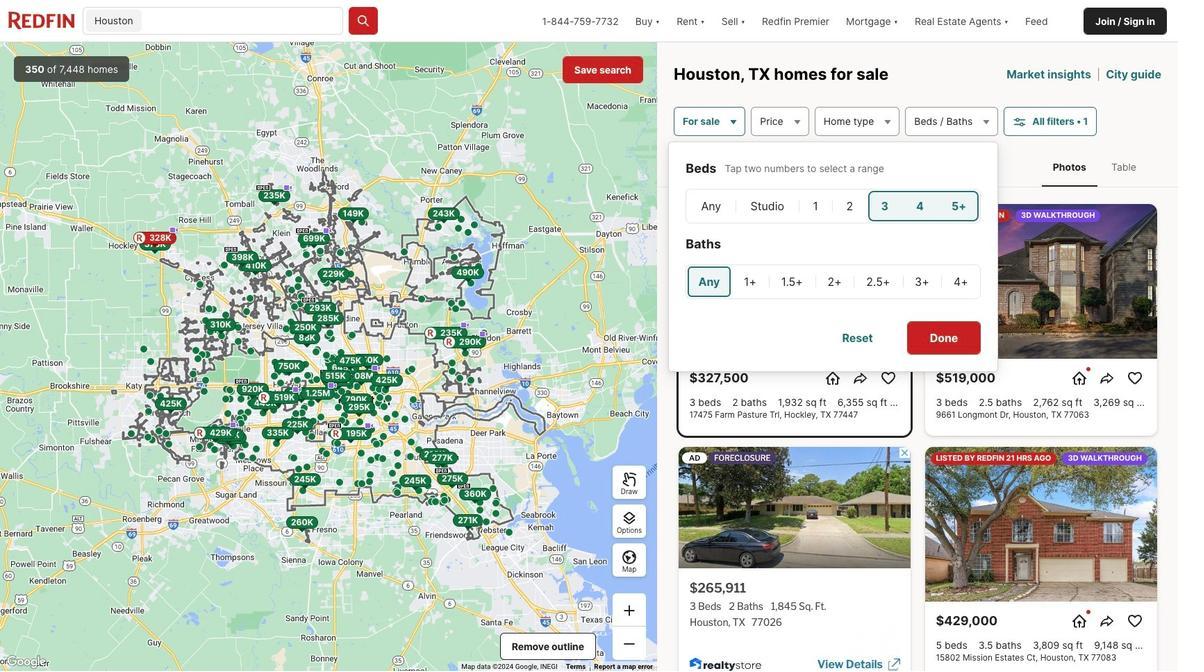 Task type: describe. For each thing, give the bounding box(es) containing it.
0 horizontal spatial add home to favorites image
[[880, 370, 897, 387]]

map region
[[0, 42, 657, 672]]

add home to favorites image
[[1127, 370, 1143, 387]]

0 horizontal spatial add home to favorites checkbox
[[877, 368, 900, 390]]

toggle search results photos view tab
[[1042, 150, 1098, 184]]

toggle search results table view tab
[[1101, 150, 1148, 184]]

previous image
[[684, 273, 701, 290]]

schedule a tour image
[[824, 370, 841, 387]]

1 vertical spatial add home to favorites image
[[1127, 614, 1143, 630]]

number of bedrooms row
[[686, 189, 981, 224]]

number of bathrooms row
[[686, 265, 981, 299]]

share home image
[[1099, 370, 1116, 387]]

share home image for bottommost add home to favorites checkbox
[[1099, 614, 1116, 630]]



Task type: locate. For each thing, give the bounding box(es) containing it.
advertisement image
[[671, 442, 918, 672]]

1 horizontal spatial add home to favorites checkbox
[[1124, 611, 1146, 633]]

schedule a tour image for add home to favorites option
[[1071, 370, 1088, 387]]

share home image for the left add home to favorites checkbox
[[852, 370, 869, 387]]

menu
[[669, 142, 999, 372]]

add home to favorites image
[[880, 370, 897, 387], [1127, 614, 1143, 630]]

0 vertical spatial schedule a tour image
[[1071, 370, 1088, 387]]

Add home to favorites checkbox
[[1124, 368, 1146, 390]]

1 vertical spatial share home image
[[1099, 614, 1116, 630]]

submit search image
[[356, 14, 370, 28]]

Add home to favorites checkbox
[[877, 368, 900, 390], [1124, 611, 1146, 633]]

0 vertical spatial add home to favorites checkbox
[[877, 368, 900, 390]]

google image
[[3, 654, 49, 672]]

ad element
[[679, 448, 911, 672]]

0 horizontal spatial share home image
[[852, 370, 869, 387]]

next image
[[888, 273, 905, 290]]

tab list
[[1028, 147, 1162, 187]]

cell
[[688, 191, 735, 221], [738, 191, 798, 221], [801, 191, 831, 221], [834, 191, 866, 221], [869, 191, 903, 221], [903, 191, 938, 221], [938, 191, 979, 221], [688, 267, 731, 297], [734, 267, 768, 297], [770, 267, 814, 297], [817, 267, 853, 297], [856, 267, 902, 297], [904, 267, 940, 297], [943, 267, 979, 297]]

1 vertical spatial add home to favorites checkbox
[[1124, 611, 1146, 633]]

1 horizontal spatial share home image
[[1099, 614, 1116, 630]]

0 vertical spatial add home to favorites image
[[880, 370, 897, 387]]

1 vertical spatial schedule a tour image
[[1071, 614, 1088, 630]]

schedule a tour image for bottommost add home to favorites checkbox
[[1071, 614, 1088, 630]]

1 horizontal spatial add home to favorites image
[[1127, 614, 1143, 630]]

share home image
[[852, 370, 869, 387], [1099, 614, 1116, 630]]

2 schedule a tour image from the top
[[1071, 614, 1088, 630]]

schedule a tour image
[[1071, 370, 1088, 387], [1071, 614, 1088, 630]]

1 schedule a tour image from the top
[[1071, 370, 1088, 387]]

0 vertical spatial share home image
[[852, 370, 869, 387]]

None search field
[[144, 8, 343, 35]]



Task type: vqa. For each thing, say whether or not it's contained in the screenshot.
Add home to favorites icon related to the top Share home image
yes



